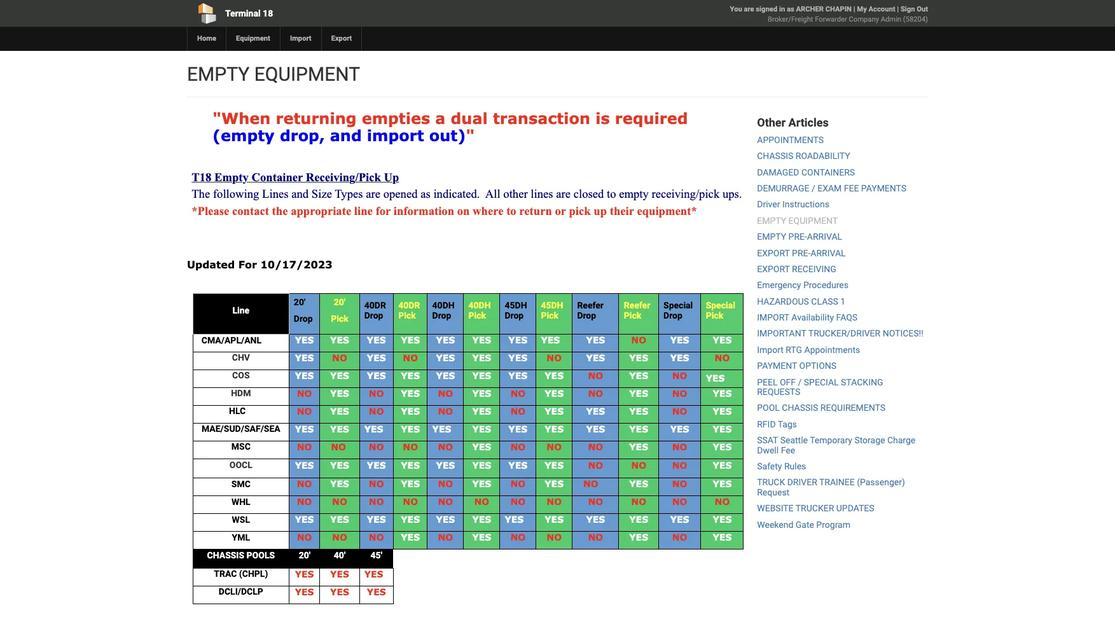 Task type: vqa. For each thing, say whether or not it's contained in the screenshot.


Task type: locate. For each thing, give the bounding box(es) containing it.
20' inside 20' pick
[[334, 297, 346, 307]]

to up the their
[[607, 187, 616, 201]]

40dr for pick
[[398, 300, 420, 311]]

is
[[596, 109, 610, 127]]

drop right reefer pick
[[664, 311, 683, 321]]

transaction
[[493, 109, 591, 127]]

20' left 40'
[[299, 551, 311, 561]]

45dh right the 45dh drop
[[541, 300, 564, 311]]

1 horizontal spatial as
[[787, 5, 795, 13]]

website trucker updates link
[[757, 503, 875, 514]]

reefer left special drop
[[624, 300, 651, 311]]

export up emergency in the right of the page
[[757, 264, 790, 274]]

0 horizontal spatial |
[[854, 5, 856, 13]]

drop inside the 45dh drop
[[505, 311, 524, 321]]

chassis up "trac"
[[207, 551, 244, 561]]

forwarder
[[815, 15, 848, 24]]

1 horizontal spatial 40dr
[[398, 300, 420, 311]]

1 horizontal spatial 45dh
[[541, 300, 564, 311]]

the following lines and size types are opened as indicated.  all other lines are closed to empty receiving/pick ups. *please contact the appropriate line for information on where to return or pick up their equipment*
[[192, 187, 742, 217]]

drop inside special drop
[[664, 311, 683, 321]]

20' for 20' pick
[[334, 297, 346, 307]]

equipment down import link
[[254, 63, 360, 85]]

0 vertical spatial to
[[607, 187, 616, 201]]

1 45dh from the left
[[505, 300, 527, 311]]

pick for 20' pick
[[331, 314, 349, 324]]

(58204)
[[904, 15, 928, 24]]

2 special from the left
[[706, 300, 736, 311]]

1 vertical spatial /
[[798, 377, 802, 387]]

18
[[263, 8, 273, 18]]

40dh drop
[[432, 300, 455, 321]]

pick right 40dr drop
[[398, 311, 416, 321]]

/
[[812, 183, 816, 193], [798, 377, 802, 387]]

as right in
[[787, 5, 795, 13]]

1 vertical spatial equipment
[[789, 216, 838, 226]]

options
[[800, 361, 837, 371]]

pick inside 40dr pick
[[398, 311, 416, 321]]

drop for reefer drop
[[577, 311, 596, 321]]

0 horizontal spatial 40dh
[[432, 300, 455, 311]]

0 vertical spatial and
[[330, 126, 362, 144]]

return
[[519, 204, 552, 217]]

(empty
[[213, 126, 275, 144]]

40dr right 40dr drop
[[398, 300, 420, 311]]

information
[[394, 204, 454, 217]]

for
[[376, 204, 391, 217]]

"when
[[213, 109, 271, 127]]

on
[[457, 204, 470, 217]]

0 vertical spatial as
[[787, 5, 795, 13]]

ssat seattle temporary storage charge dwell fee link
[[757, 435, 916, 455]]

pick right 40dh drop
[[469, 311, 486, 321]]

pick for 45dh pick
[[541, 311, 559, 321]]

export up export receiving link
[[757, 248, 790, 258]]

pool
[[757, 403, 780, 413]]

(chpl)
[[239, 569, 268, 579]]

chassis up tags
[[782, 403, 819, 413]]

yes
[[262, 334, 281, 345], [295, 334, 314, 345], [330, 334, 349, 345], [367, 334, 386, 345], [401, 334, 420, 345], [436, 334, 455, 345], [472, 334, 491, 345], [509, 334, 528, 345], [541, 334, 560, 345], [586, 334, 605, 345], [671, 334, 690, 345], [713, 334, 732, 345], [295, 352, 314, 363], [367, 352, 386, 363], [436, 352, 455, 363], [472, 352, 491, 363], [509, 352, 528, 363], [586, 352, 605, 363], [630, 352, 649, 363], [671, 352, 690, 363], [295, 370, 314, 381], [330, 370, 349, 381], [367, 370, 386, 381], [401, 370, 420, 381], [436, 370, 455, 381], [472, 370, 491, 381], [509, 370, 528, 381], [545, 370, 564, 381], [630, 370, 649, 381], [706, 373, 725, 384], [330, 388, 349, 399], [401, 388, 420, 399], [472, 388, 491, 399], [545, 388, 564, 399], [630, 388, 649, 399], [713, 388, 732, 399], [330, 406, 349, 417], [401, 406, 420, 417], [472, 406, 491, 417], [545, 406, 564, 417], [586, 406, 605, 417], [630, 406, 649, 417], [713, 406, 732, 417], [295, 424, 314, 434], [330, 424, 349, 434], [364, 424, 383, 434], [401, 424, 420, 434], [432, 424, 451, 434], [472, 424, 491, 434], [509, 424, 528, 434], [545, 424, 564, 434], [586, 424, 605, 434], [630, 424, 649, 434], [671, 424, 690, 434], [713, 424, 732, 434], [472, 441, 491, 452], [630, 441, 649, 452], [713, 441, 732, 452], [295, 460, 314, 471], [330, 460, 349, 471], [367, 460, 386, 471], [401, 460, 420, 471], [436, 460, 455, 471], [472, 460, 491, 471], [509, 460, 528, 471], [545, 460, 564, 471], [713, 460, 732, 471], [330, 479, 349, 489], [401, 479, 420, 489], [472, 479, 491, 489], [545, 479, 564, 489], [630, 479, 649, 489], [713, 479, 732, 489], [295, 514, 314, 525], [330, 514, 349, 525], [367, 514, 386, 525], [401, 514, 420, 525], [436, 514, 455, 525], [472, 514, 491, 525], [505, 514, 524, 525], [545, 514, 564, 525], [586, 514, 605, 525], [630, 514, 649, 525], [671, 514, 690, 525], [713, 514, 732, 525], [401, 532, 420, 543], [472, 532, 491, 543], [630, 532, 649, 543], [713, 532, 732, 543], [295, 569, 314, 579], [330, 569, 349, 579], [364, 569, 383, 579], [295, 586, 314, 597], [330, 586, 349, 597], [367, 586, 386, 597]]

you
[[730, 5, 742, 13]]

0 vertical spatial empty
[[187, 63, 250, 85]]

are up or
[[556, 187, 571, 201]]

their
[[610, 204, 634, 217]]

and
[[330, 126, 362, 144], [292, 187, 309, 201]]

| left my
[[854, 5, 856, 13]]

reefer for drop
[[577, 300, 604, 311]]

reefer
[[577, 300, 604, 311], [624, 300, 651, 311]]

equipment link
[[226, 27, 280, 51]]

1 horizontal spatial import
[[757, 345, 784, 355]]

export link
[[321, 27, 362, 51]]

and down t18 empty container receiving/pick up
[[292, 187, 309, 201]]

1 reefer from the left
[[577, 300, 604, 311]]

notices!!
[[883, 329, 924, 339]]

pick right reefer drop
[[624, 311, 642, 321]]

export receiving link
[[757, 264, 837, 274]]

drop right 40dr pick
[[432, 311, 451, 321]]

receiving/pick
[[652, 187, 720, 201]]

20' left 40dr drop
[[334, 297, 346, 307]]

2 40dh from the left
[[469, 300, 491, 311]]

2 export from the top
[[757, 264, 790, 274]]

40dr left 40dr pick
[[364, 300, 386, 311]]

signed
[[756, 5, 778, 13]]

drop right 45dh pick
[[577, 311, 596, 321]]

40dr
[[364, 300, 386, 311], [398, 300, 420, 311]]

t18 empty container receiving/pick up
[[192, 171, 399, 184]]

you are signed in as archer chapin | my account | sign out broker/freight forwarder company admin (58204)
[[730, 5, 928, 24]]

1 horizontal spatial and
[[330, 126, 362, 144]]

exam
[[818, 183, 842, 193]]

t18
[[192, 171, 211, 184]]

pick
[[398, 311, 416, 321], [469, 311, 486, 321], [541, 311, 559, 321], [624, 311, 642, 321], [706, 311, 724, 321], [331, 314, 349, 324]]

drop right 20' pick
[[364, 311, 383, 321]]

and up receiving/pick
[[330, 126, 362, 144]]

import left export link on the top left of the page
[[290, 34, 312, 43]]

drop right the 40dh pick
[[505, 311, 524, 321]]

emergency procedures link
[[757, 280, 849, 290]]

0 horizontal spatial 45dh
[[505, 300, 527, 311]]

20' down 10/17/2023
[[294, 297, 306, 307]]

rfid tags link
[[757, 419, 797, 429]]

equipment*
[[637, 204, 697, 217]]

drop left 20' pick
[[294, 314, 313, 324]]

chassis
[[757, 151, 794, 161], [782, 403, 819, 413], [207, 551, 244, 561]]

| left sign
[[897, 5, 899, 13]]

0 horizontal spatial reefer
[[577, 300, 604, 311]]

40dr drop
[[364, 300, 386, 321]]

40dh for drop
[[432, 300, 455, 311]]

admin
[[881, 15, 902, 24]]

as inside you are signed in as archer chapin | my account | sign out broker/freight forwarder company admin (58204)
[[787, 5, 795, 13]]

drop inside 40dh drop
[[432, 311, 451, 321]]

export pre-arrival link
[[757, 248, 846, 258]]

peel
[[757, 377, 778, 387]]

msc
[[232, 442, 251, 452]]

chassis roadability link
[[757, 151, 851, 161]]

"
[[466, 126, 475, 144]]

faqs
[[837, 313, 858, 323]]

1 horizontal spatial equipment
[[789, 216, 838, 226]]

pick for 40dr pick
[[398, 311, 416, 321]]

or
[[555, 204, 566, 217]]

1 horizontal spatial reefer
[[624, 300, 651, 311]]

driver instructions link
[[757, 199, 830, 210]]

pick for 40dh pick
[[469, 311, 486, 321]]

stacking
[[841, 377, 884, 387]]

rules
[[785, 461, 807, 472]]

0 horizontal spatial 40dr
[[364, 300, 386, 311]]

1 horizontal spatial to
[[607, 187, 616, 201]]

pick inside 45dh pick
[[541, 311, 559, 321]]

reefer right 45dh pick
[[577, 300, 604, 311]]

pick inside reefer pick
[[624, 311, 642, 321]]

1 vertical spatial import
[[757, 345, 784, 355]]

arrival up export pre-arrival link
[[807, 232, 843, 242]]

0 horizontal spatial as
[[421, 187, 431, 201]]

terminal
[[225, 8, 261, 18]]

0 vertical spatial /
[[812, 183, 816, 193]]

gate
[[796, 520, 815, 530]]

are up the "line" at the left top of the page
[[366, 187, 381, 201]]

1 vertical spatial and
[[292, 187, 309, 201]]

1 horizontal spatial special
[[706, 300, 736, 311]]

procedures
[[804, 280, 849, 290]]

0 horizontal spatial special
[[664, 300, 693, 311]]

safety rules link
[[757, 461, 807, 472]]

40dh right 40dr pick
[[432, 300, 455, 311]]

as up information
[[421, 187, 431, 201]]

out)
[[429, 126, 466, 144]]

import inside import link
[[290, 34, 312, 43]]

40dh
[[432, 300, 455, 311], [469, 300, 491, 311]]

import up the payment
[[757, 345, 784, 355]]

1 40dr from the left
[[364, 300, 386, 311]]

pick right the 45dh drop
[[541, 311, 559, 321]]

equipment down instructions
[[789, 216, 838, 226]]

pick inside special pick
[[706, 311, 724, 321]]

1 vertical spatial arrival
[[811, 248, 846, 258]]

1 horizontal spatial 40dh
[[469, 300, 491, 311]]

10/17/2023
[[261, 258, 333, 270]]

2 40dr from the left
[[398, 300, 420, 311]]

1 vertical spatial export
[[757, 264, 790, 274]]

0 horizontal spatial /
[[798, 377, 802, 387]]

my
[[857, 5, 867, 13]]

2 reefer from the left
[[624, 300, 651, 311]]

drop inside 40dr drop
[[364, 311, 383, 321]]

pre- up export pre-arrival link
[[789, 232, 807, 242]]

chassis up the damaged
[[757, 151, 794, 161]]

driver
[[788, 478, 818, 488]]

pick for reefer pick
[[624, 311, 642, 321]]

0 horizontal spatial import
[[290, 34, 312, 43]]

drop for 45dh drop
[[505, 311, 524, 321]]

appointments
[[757, 135, 824, 145]]

to down other
[[507, 204, 517, 217]]

40dh right 40dh drop
[[469, 300, 491, 311]]

/ right off
[[798, 377, 802, 387]]

20' inside 20' drop
[[294, 297, 306, 307]]

0 vertical spatial import
[[290, 34, 312, 43]]

the
[[192, 187, 210, 201]]

requests
[[757, 387, 801, 397]]

1 vertical spatial to
[[507, 204, 517, 217]]

/ left exam
[[812, 183, 816, 193]]

no
[[631, 334, 647, 345], [332, 352, 347, 363], [403, 352, 418, 363], [547, 352, 562, 363], [715, 352, 730, 363], [588, 370, 603, 381], [673, 370, 688, 381], [297, 388, 312, 399], [369, 388, 384, 399], [438, 388, 453, 399], [511, 388, 526, 399], [588, 388, 603, 399], [673, 388, 688, 399], [297, 406, 312, 417], [369, 406, 384, 417], [438, 406, 453, 417], [511, 406, 526, 417], [673, 406, 688, 417], [297, 441, 312, 452], [325, 441, 346, 452], [369, 441, 384, 452], [403, 441, 418, 452], [438, 441, 453, 452], [511, 441, 526, 452], [547, 441, 562, 452], [588, 441, 603, 452], [673, 441, 688, 452], [588, 460, 603, 471], [631, 460, 647, 471], [673, 460, 688, 471], [297, 479, 312, 489], [369, 479, 384, 489], [438, 479, 453, 489], [511, 479, 526, 489], [584, 479, 599, 489], [673, 479, 688, 489], [297, 496, 312, 507], [332, 496, 347, 507], [369, 496, 384, 507], [403, 496, 418, 507], [438, 496, 453, 507], [474, 496, 489, 507], [511, 496, 526, 507], [547, 496, 562, 507], [588, 496, 603, 507], [631, 496, 647, 507], [673, 496, 688, 507], [715, 496, 730, 507], [297, 532, 312, 543], [332, 532, 347, 543], [369, 532, 384, 543], [438, 532, 453, 543], [511, 532, 526, 543], [547, 532, 562, 543], [588, 532, 603, 543], [673, 532, 688, 543]]

other
[[757, 116, 786, 129]]

opened
[[384, 187, 418, 201]]

and inside the following lines and size types are opened as indicated.  all other lines are closed to empty receiving/pick ups. *please contact the appropriate line for information on where to return or pick up their equipment*
[[292, 187, 309, 201]]

2 horizontal spatial are
[[744, 5, 754, 13]]

0 horizontal spatial equipment
[[254, 63, 360, 85]]

1 40dh from the left
[[432, 300, 455, 311]]

pick right special drop
[[706, 311, 724, 321]]

articles
[[789, 116, 829, 129]]

special for pick
[[706, 300, 736, 311]]

0 vertical spatial export
[[757, 248, 790, 258]]

45dh for drop
[[505, 300, 527, 311]]

45dh for pick
[[541, 300, 564, 311]]

special
[[804, 377, 839, 387]]

1 horizontal spatial |
[[897, 5, 899, 13]]

updated
[[187, 258, 235, 270]]

as inside the following lines and size types are opened as indicated.  all other lines are closed to empty receiving/pick ups. *please contact the appropriate line for information on where to return or pick up their equipment*
[[421, 187, 431, 201]]

pick inside the 40dh pick
[[469, 311, 486, 321]]

drop for 40dh drop
[[432, 311, 451, 321]]

1 special from the left
[[664, 300, 693, 311]]

1 vertical spatial as
[[421, 187, 431, 201]]

45dh
[[505, 300, 527, 311], [541, 300, 564, 311]]

drop inside reefer drop
[[577, 311, 596, 321]]

2 vertical spatial empty
[[757, 232, 787, 242]]

2 45dh from the left
[[541, 300, 564, 311]]

special right reefer pick
[[664, 300, 693, 311]]

special right special drop
[[706, 300, 736, 311]]

pick for special pick
[[706, 311, 724, 321]]

payments
[[862, 183, 907, 193]]

0 horizontal spatial and
[[292, 187, 309, 201]]

reefer inside reefer drop
[[577, 300, 604, 311]]

sign out link
[[901, 5, 928, 13]]

1 vertical spatial empty
[[757, 216, 787, 226]]

are right you
[[744, 5, 754, 13]]

arrival up receiving
[[811, 248, 846, 258]]

receiving/pick
[[306, 171, 381, 184]]

45dh right the 40dh pick
[[505, 300, 527, 311]]

pre- down empty pre-arrival link
[[792, 248, 811, 258]]

hazardous class 1 link
[[757, 296, 846, 307]]

pick left 40dr drop
[[331, 314, 349, 324]]

are inside you are signed in as archer chapin | my account | sign out broker/freight forwarder company admin (58204)
[[744, 5, 754, 13]]



Task type: describe. For each thing, give the bounding box(es) containing it.
yml
[[232, 532, 250, 543]]

0 horizontal spatial are
[[366, 187, 381, 201]]

container
[[252, 171, 303, 184]]

(passenger)
[[857, 478, 905, 488]]

20' for 20'
[[299, 551, 311, 561]]

instructions
[[783, 199, 830, 210]]

up
[[594, 204, 607, 217]]

ups.
[[723, 187, 742, 201]]

cos
[[232, 370, 250, 381]]

import
[[757, 313, 790, 323]]

1 horizontal spatial are
[[556, 187, 571, 201]]

types
[[335, 187, 363, 201]]

import rtg appointments link
[[757, 345, 861, 355]]

seattle
[[781, 435, 808, 446]]

reefer for pick
[[624, 300, 651, 311]]

required
[[615, 109, 688, 127]]

hdm
[[231, 388, 251, 398]]

chassis pools
[[207, 551, 275, 561]]

0 vertical spatial arrival
[[807, 232, 843, 242]]

0 vertical spatial pre-
[[789, 232, 807, 242]]

oocl
[[230, 460, 253, 471]]

equipment inside other articles appointments chassis roadability damaged containers demurrage / exam fee payments driver instructions empty equipment empty pre-arrival export pre-arrival export receiving emergency procedures hazardous class 1 import availability faqs important trucker/driver notices!! import rtg appointments payment options peel off / special stacking requests pool chassis requirements rfid tags ssat seattle temporary storage charge dwell fee safety rules truck driver trainee (passenger) request website trucker updates weekend gate program
[[789, 216, 838, 226]]

drop for special drop
[[664, 311, 683, 321]]

archer
[[796, 5, 824, 13]]

hazardous
[[757, 296, 809, 307]]

40dh for pick
[[469, 300, 491, 311]]

mae/sud/saf/sea
[[202, 424, 280, 434]]

import availability faqs link
[[757, 313, 858, 323]]

off
[[780, 377, 796, 387]]

special pick
[[706, 300, 736, 321]]

pools
[[247, 551, 275, 561]]

20' drop
[[294, 297, 313, 324]]

demurrage
[[757, 183, 810, 193]]

contact
[[232, 204, 269, 217]]

whl
[[232, 497, 251, 507]]

updated for 10/17/2023
[[187, 258, 333, 270]]

0 vertical spatial chassis
[[757, 151, 794, 161]]

out
[[917, 5, 928, 13]]

roadability
[[796, 151, 851, 161]]

important trucker/driver notices!! link
[[757, 329, 924, 339]]

drop for 40dr drop
[[364, 311, 383, 321]]

for
[[238, 258, 257, 270]]

dwell
[[757, 445, 779, 455]]

program
[[817, 520, 851, 530]]

40dh pick
[[469, 300, 491, 321]]

requirements
[[821, 403, 886, 413]]

receiving
[[792, 264, 837, 274]]

and inside "when returning empties a dual transaction is required (empty drop, and import out) "
[[330, 126, 362, 144]]

closed
[[574, 187, 604, 201]]

2 vertical spatial chassis
[[207, 551, 244, 561]]

40dr for drop
[[364, 300, 386, 311]]

1 horizontal spatial /
[[812, 183, 816, 193]]

dcli/dclp
[[219, 587, 263, 597]]

1
[[841, 296, 846, 307]]

updates
[[837, 503, 875, 514]]

appointments link
[[757, 135, 824, 145]]

home link
[[187, 27, 226, 51]]

truck driver trainee (passenger) request link
[[757, 478, 905, 498]]

line
[[233, 306, 250, 316]]

1 export from the top
[[757, 248, 790, 258]]

charge
[[888, 435, 916, 446]]

payment options link
[[757, 361, 837, 371]]

1 vertical spatial chassis
[[782, 403, 819, 413]]

45dh pick
[[541, 300, 564, 321]]

*please
[[192, 204, 229, 217]]

equipment
[[236, 34, 270, 43]]

up
[[384, 171, 399, 184]]

where
[[473, 204, 504, 217]]

rfid
[[757, 419, 776, 429]]

containers
[[802, 167, 855, 177]]

important
[[757, 329, 807, 339]]

damaged
[[757, 167, 800, 177]]

fee
[[844, 183, 859, 193]]

2 | from the left
[[897, 5, 899, 13]]

trac
[[214, 569, 237, 579]]

wsl
[[232, 515, 250, 525]]

terminal 18
[[225, 8, 273, 18]]

special for drop
[[664, 300, 693, 311]]

import inside other articles appointments chassis roadability damaged containers demurrage / exam fee payments driver instructions empty equipment empty pre-arrival export pre-arrival export receiving emergency procedures hazardous class 1 import availability faqs important trucker/driver notices!! import rtg appointments payment options peel off / special stacking requests pool chassis requirements rfid tags ssat seattle temporary storage charge dwell fee safety rules truck driver trainee (passenger) request website trucker updates weekend gate program
[[757, 345, 784, 355]]

pool chassis requirements link
[[757, 403, 886, 413]]

import
[[367, 126, 424, 144]]

availability
[[792, 313, 834, 323]]

emergency
[[757, 280, 801, 290]]

a
[[436, 109, 446, 127]]

0 vertical spatial equipment
[[254, 63, 360, 85]]

drop for 20' drop
[[294, 314, 313, 324]]

request
[[757, 487, 790, 498]]

20' for 20' drop
[[294, 297, 306, 307]]

20' pick
[[331, 297, 349, 324]]

size
[[312, 187, 332, 201]]

0 horizontal spatial to
[[507, 204, 517, 217]]

the
[[272, 204, 288, 217]]

empty equipment
[[187, 63, 360, 85]]

demurrage / exam fee payments link
[[757, 183, 907, 193]]

empty pre-arrival link
[[757, 232, 843, 242]]

class
[[812, 296, 839, 307]]

trucker
[[796, 503, 834, 514]]

driver
[[757, 199, 780, 210]]

following
[[213, 187, 259, 201]]

1 vertical spatial pre-
[[792, 248, 811, 258]]

1 | from the left
[[854, 5, 856, 13]]

40dr pick
[[398, 300, 420, 321]]

lines
[[531, 187, 553, 201]]

drop,
[[280, 126, 325, 144]]

tags
[[778, 419, 797, 429]]

website
[[757, 503, 794, 514]]



